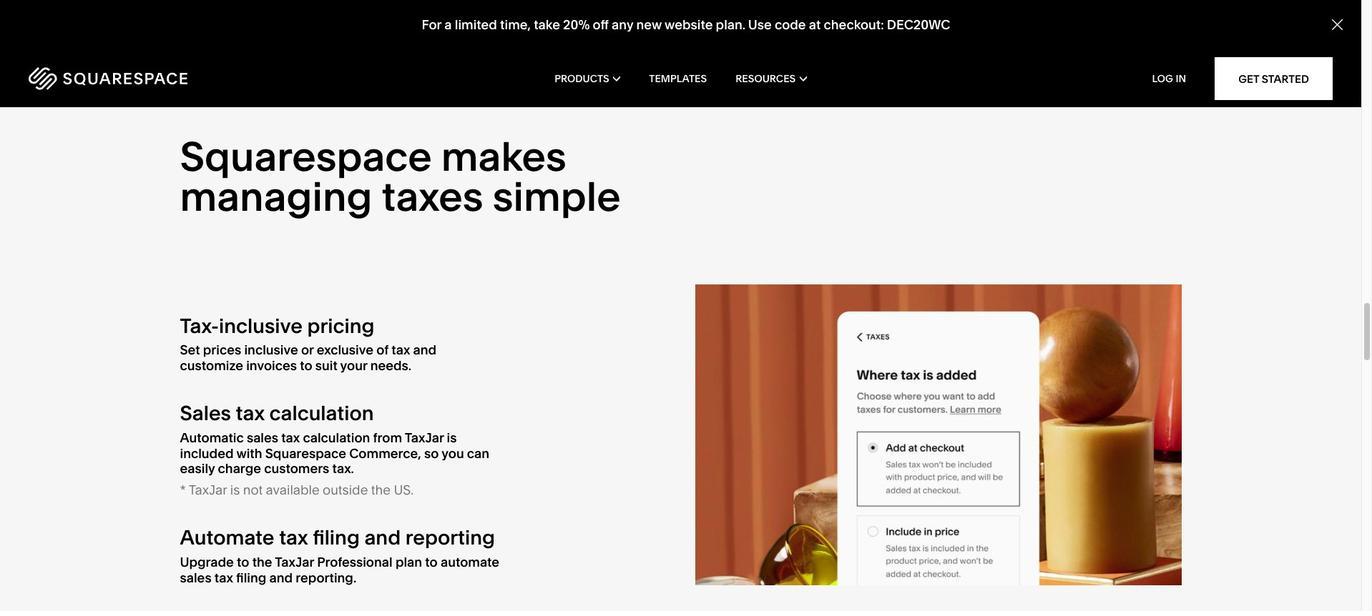 Task type: vqa. For each thing, say whether or not it's contained in the screenshot.
the bottommost 'template'
no



Task type: locate. For each thing, give the bounding box(es) containing it.
1 vertical spatial and
[[364, 526, 401, 550]]

products button
[[555, 50, 621, 107]]

2 vertical spatial and
[[269, 570, 293, 586]]

and left reporting.
[[269, 570, 293, 586]]

website
[[665, 17, 713, 33]]

sales down automate
[[180, 570, 212, 586]]

sales
[[247, 430, 278, 446], [180, 570, 212, 586]]

taxjar
[[405, 430, 444, 446], [189, 482, 227, 499], [275, 554, 314, 571]]

calculation down "suit"
[[269, 402, 374, 426]]

available
[[266, 482, 320, 499]]

0 vertical spatial and
[[413, 342, 437, 359]]

tax right of at the left of page
[[392, 342, 410, 359]]

set
[[180, 342, 200, 359]]

to down automate
[[237, 554, 249, 571]]

1 horizontal spatial the
[[371, 482, 391, 499]]

inclusive left or
[[244, 342, 298, 359]]

and up plan
[[364, 526, 401, 550]]

filing up "professional"
[[313, 526, 360, 550]]

so
[[424, 445, 439, 462]]

1 horizontal spatial is
[[447, 430, 457, 446]]

the inside automate tax filing and reporting upgrade to the taxjar professional plan to automate sales tax filing and reporting.
[[252, 554, 272, 571]]

and right needs.
[[413, 342, 437, 359]]

0 horizontal spatial is
[[230, 482, 240, 499]]

any
[[612, 17, 633, 33]]

started
[[1262, 72, 1309, 86]]

from
[[373, 430, 402, 446]]

to inside 'tax-inclusive pricing set prices inclusive or exclusive of tax and customize invoices to suit your needs.'
[[300, 358, 312, 374]]

resources button
[[736, 50, 807, 107]]

*
[[180, 482, 186, 499]]

1 vertical spatial squarespace
[[265, 445, 346, 462]]

and
[[413, 342, 437, 359], [364, 526, 401, 550], [269, 570, 293, 586]]

templates
[[649, 72, 707, 85]]

squarespace
[[180, 132, 432, 181], [265, 445, 346, 462]]

0 horizontal spatial the
[[252, 554, 272, 571]]

calculation
[[269, 402, 374, 426], [303, 430, 370, 446]]

tax management panel on squarespace app image
[[695, 285, 1182, 586]]

squarespace logo link
[[29, 67, 289, 90]]

to right plan
[[425, 554, 438, 571]]

use
[[748, 17, 772, 33]]

0 horizontal spatial and
[[269, 570, 293, 586]]

managing
[[180, 172, 372, 221]]

sales tax calculation automatic sales tax calculation from taxjar is included with squarespace commerce, so you can easily charge customers tax. * taxjar is not available outside the us.
[[180, 402, 490, 499]]

to left "suit"
[[300, 358, 312, 374]]

0 horizontal spatial sales
[[180, 570, 212, 586]]

1 vertical spatial is
[[230, 482, 240, 499]]

exclusive
[[317, 342, 373, 359]]

1 horizontal spatial taxjar
[[275, 554, 314, 571]]

products
[[555, 72, 609, 85]]

calculation up the tax.
[[303, 430, 370, 446]]

makes
[[441, 132, 566, 181]]

us.
[[394, 482, 414, 499]]

1 horizontal spatial and
[[364, 526, 401, 550]]

the down automate
[[252, 554, 272, 571]]

1 horizontal spatial sales
[[247, 430, 278, 446]]

2 vertical spatial taxjar
[[275, 554, 314, 571]]

for
[[422, 17, 442, 33]]

1 horizontal spatial to
[[300, 358, 312, 374]]

filing
[[313, 526, 360, 550], [236, 570, 266, 586]]

get started link
[[1215, 57, 1333, 100]]

automatic
[[180, 430, 244, 446]]

is right so
[[447, 430, 457, 446]]

resources
[[736, 72, 796, 85]]

is
[[447, 430, 457, 446], [230, 482, 240, 499]]

tax
[[392, 342, 410, 359], [236, 402, 265, 426], [281, 430, 300, 446], [279, 526, 308, 550], [215, 570, 233, 586]]

new
[[636, 17, 662, 33]]

0 vertical spatial the
[[371, 482, 391, 499]]

1 vertical spatial the
[[252, 554, 272, 571]]

0 vertical spatial taxjar
[[405, 430, 444, 446]]

2 horizontal spatial taxjar
[[405, 430, 444, 446]]

with
[[236, 445, 262, 462]]

prices
[[203, 342, 241, 359]]

0 vertical spatial sales
[[247, 430, 278, 446]]

squarespace logo image
[[29, 67, 187, 90]]

1 vertical spatial filing
[[236, 570, 266, 586]]

0 vertical spatial is
[[447, 430, 457, 446]]

0 horizontal spatial taxjar
[[189, 482, 227, 499]]

tax up the customers
[[281, 430, 300, 446]]

tax-
[[180, 314, 219, 338]]

inclusive up invoices
[[219, 314, 303, 338]]

squarespace inside sales tax calculation automatic sales tax calculation from taxjar is included with squarespace commerce, so you can easily charge customers tax. * taxjar is not available outside the us.
[[265, 445, 346, 462]]

log
[[1152, 72, 1173, 85]]

2 horizontal spatial and
[[413, 342, 437, 359]]

plan.
[[716, 17, 746, 33]]

taxjar right from
[[405, 430, 444, 446]]

the left us.
[[371, 482, 391, 499]]

inclusive
[[219, 314, 303, 338], [244, 342, 298, 359]]

to
[[300, 358, 312, 374], [237, 554, 249, 571], [425, 554, 438, 571]]

0 vertical spatial inclusive
[[219, 314, 303, 338]]

0 vertical spatial filing
[[313, 526, 360, 550]]

2 horizontal spatial to
[[425, 554, 438, 571]]

taxjar down easily
[[189, 482, 227, 499]]

filing down automate
[[236, 570, 266, 586]]

log             in
[[1152, 72, 1186, 85]]

taxes
[[382, 172, 483, 221]]

taxjar inside automate tax filing and reporting upgrade to the taxjar professional plan to automate sales tax filing and reporting.
[[275, 554, 314, 571]]

is left not
[[230, 482, 240, 499]]

tax up the with
[[236, 402, 265, 426]]

taxjar left "professional"
[[275, 554, 314, 571]]

tax down available
[[279, 526, 308, 550]]

not
[[243, 482, 263, 499]]

for a limited time, take 20% off any new website plan. use code at checkout: dec20wc
[[422, 17, 951, 33]]

squarespace makes managing taxes simple
[[180, 132, 621, 221]]

1 vertical spatial sales
[[180, 570, 212, 586]]

0 vertical spatial squarespace
[[180, 132, 432, 181]]

the
[[371, 482, 391, 499], [252, 554, 272, 571]]

your
[[340, 358, 367, 374]]

reporting
[[405, 526, 495, 550]]

sales up charge
[[247, 430, 278, 446]]



Task type: describe. For each thing, give the bounding box(es) containing it.
commerce,
[[349, 445, 421, 462]]

can
[[467, 445, 490, 462]]

simple
[[493, 172, 621, 221]]

automate tax filing and reporting upgrade to the taxjar professional plan to automate sales tax filing and reporting.
[[180, 526, 499, 586]]

needs.
[[370, 358, 412, 374]]

1 horizontal spatial filing
[[313, 526, 360, 550]]

1 vertical spatial taxjar
[[189, 482, 227, 499]]

or
[[301, 342, 314, 359]]

charge
[[218, 461, 261, 477]]

templates link
[[649, 50, 707, 107]]

customize
[[180, 358, 243, 374]]

0 horizontal spatial to
[[237, 554, 249, 571]]

invoices
[[246, 358, 297, 374]]

included
[[180, 445, 234, 462]]

tax down automate
[[215, 570, 233, 586]]

tax.
[[332, 461, 354, 477]]

dec20wc
[[887, 17, 951, 33]]

time,
[[500, 17, 531, 33]]

the inside sales tax calculation automatic sales tax calculation from taxjar is included with squarespace commerce, so you can easily charge customers tax. * taxjar is not available outside the us.
[[371, 482, 391, 499]]

professional
[[317, 554, 393, 571]]

1 vertical spatial calculation
[[303, 430, 370, 446]]

sales inside automate tax filing and reporting upgrade to the taxjar professional plan to automate sales tax filing and reporting.
[[180, 570, 212, 586]]

outside
[[323, 482, 368, 499]]

pricing
[[307, 314, 375, 338]]

automate
[[180, 526, 274, 550]]

tax inside 'tax-inclusive pricing set prices inclusive or exclusive of tax and customize invoices to suit your needs.'
[[392, 342, 410, 359]]

sales
[[180, 402, 231, 426]]

tax-inclusive pricing set prices inclusive or exclusive of tax and customize invoices to suit your needs.
[[180, 314, 437, 374]]

plan
[[396, 554, 422, 571]]

20%
[[563, 17, 590, 33]]

automate
[[441, 554, 499, 571]]

you
[[442, 445, 464, 462]]

in
[[1176, 72, 1186, 85]]

get
[[1239, 72, 1259, 86]]

log             in link
[[1152, 72, 1186, 85]]

0 vertical spatial calculation
[[269, 402, 374, 426]]

take
[[534, 17, 560, 33]]

upgrade
[[180, 554, 234, 571]]

1 vertical spatial inclusive
[[244, 342, 298, 359]]

code
[[775, 17, 806, 33]]

at
[[809, 17, 821, 33]]

0 horizontal spatial filing
[[236, 570, 266, 586]]

off
[[593, 17, 609, 33]]

taxjar for calculation
[[405, 430, 444, 446]]

customers
[[264, 461, 329, 477]]

taxjar for filing
[[275, 554, 314, 571]]

limited
[[455, 17, 497, 33]]

easily
[[180, 461, 215, 477]]

of
[[376, 342, 389, 359]]

suit
[[315, 358, 338, 374]]

sales inside sales tax calculation automatic sales tax calculation from taxjar is included with squarespace commerce, so you can easily charge customers tax. * taxjar is not available outside the us.
[[247, 430, 278, 446]]

and inside 'tax-inclusive pricing set prices inclusive or exclusive of tax and customize invoices to suit your needs.'
[[413, 342, 437, 359]]

squarespace inside squarespace makes managing taxes simple
[[180, 132, 432, 181]]

reporting.
[[296, 570, 356, 586]]

get started
[[1239, 72, 1309, 86]]

checkout:
[[824, 17, 884, 33]]

a
[[445, 17, 452, 33]]



